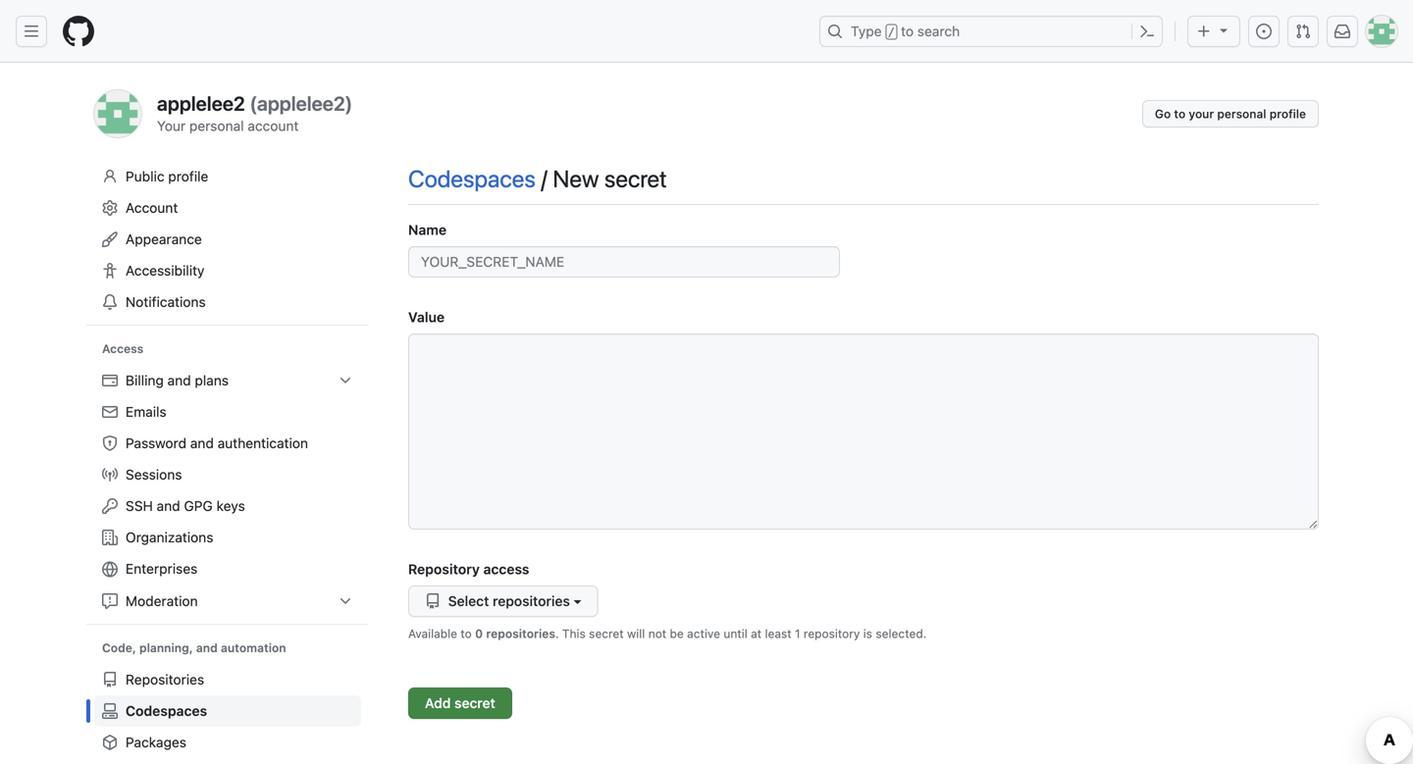 Task type: vqa. For each thing, say whether or not it's contained in the screenshot.
"Billing"
yes



Task type: describe. For each thing, give the bounding box(es) containing it.
1
[[795, 627, 801, 641]]

available to 0 repositories . this secret will not be active until at least 1 repository is selected.
[[408, 627, 927, 641]]

(applelee2)
[[250, 92, 353, 115]]

until
[[724, 627, 748, 641]]

repository access
[[408, 562, 530, 578]]

type
[[851, 23, 882, 39]]

and for authentication
[[190, 435, 214, 452]]

your
[[1189, 107, 1215, 121]]

.
[[556, 627, 559, 641]]

account link
[[94, 192, 361, 224]]

add
[[425, 696, 451, 712]]

billing and plans button
[[94, 365, 361, 397]]

access
[[102, 342, 144, 356]]

ssh
[[126, 498, 153, 514]]

keys
[[216, 498, 245, 514]]

this
[[562, 627, 586, 641]]

0 horizontal spatial codespaces link
[[94, 696, 361, 727]]

bell image
[[102, 295, 118, 310]]

triangle down image
[[1216, 22, 1232, 38]]

moderation
[[126, 593, 198, 610]]

personal for (applelee2)
[[189, 118, 244, 134]]

organizations
[[126, 530, 213, 546]]

enterprises link
[[94, 554, 361, 586]]

is
[[864, 627, 873, 641]]

notifications link
[[94, 287, 361, 318]]

at
[[751, 627, 762, 641]]

homepage image
[[63, 16, 94, 47]]

appearance link
[[94, 224, 361, 255]]

public profile link
[[94, 161, 361, 192]]

access
[[483, 562, 530, 578]]

codespaces / new secret
[[408, 165, 667, 192]]

0
[[475, 627, 483, 641]]

and for plans
[[168, 373, 191, 389]]

paintbrush image
[[102, 232, 118, 247]]

public
[[126, 168, 165, 185]]

and for gpg
[[157, 498, 180, 514]]

repo image inside the code, planning, and automation list
[[102, 672, 118, 688]]

Name text field
[[408, 246, 840, 278]]

organizations link
[[94, 522, 361, 554]]

broadcast image
[[102, 467, 118, 483]]

to for available to 0 repositories . this secret will not be active until at least 1 repository is selected.
[[461, 627, 472, 641]]

enterprises
[[126, 561, 198, 577]]

accessibility link
[[94, 255, 361, 287]]

repo image inside popup button
[[425, 594, 441, 610]]

code,
[[102, 642, 136, 655]]

person image
[[102, 169, 118, 185]]

code, planning, and automation list
[[94, 665, 361, 765]]

organization image
[[102, 530, 118, 546]]

profile inside "go to your personal profile" "link"
[[1270, 107, 1307, 121]]

active
[[687, 627, 721, 641]]

access list
[[94, 365, 361, 617]]

packages link
[[94, 727, 361, 759]]

0 vertical spatial secret
[[605, 165, 667, 192]]

0 vertical spatial to
[[901, 23, 914, 39]]

select repositories
[[448, 593, 570, 610]]

gear image
[[102, 200, 118, 216]]

go to your personal profile
[[1155, 107, 1307, 121]]

not
[[649, 627, 667, 641]]

package image
[[102, 735, 118, 751]]

billing and plans
[[126, 373, 229, 389]]

secret inside 'button'
[[455, 696, 496, 712]]

select repositories button
[[408, 586, 598, 617]]

add secret
[[425, 696, 496, 712]]

plus image
[[1197, 24, 1212, 39]]

available
[[408, 627, 458, 641]]

repositories link
[[94, 665, 361, 696]]



Task type: locate. For each thing, give the bounding box(es) containing it.
ssh and gpg keys link
[[94, 491, 361, 522]]

0 horizontal spatial repo image
[[102, 672, 118, 688]]

1 vertical spatial /
[[541, 165, 548, 192]]

type / to search
[[851, 23, 960, 39]]

Value text field
[[408, 334, 1319, 530]]

codespaces link up name
[[408, 165, 536, 192]]

automation
[[221, 642, 286, 655]]

password
[[126, 435, 187, 452]]

codespaces inside codespaces link
[[126, 703, 207, 720]]

and left plans
[[168, 373, 191, 389]]

2 horizontal spatial to
[[1175, 107, 1186, 121]]

mail image
[[102, 404, 118, 420]]

personal
[[1218, 107, 1267, 121], [189, 118, 244, 134]]

codespaces for codespaces / new secret
[[408, 165, 536, 192]]

to left search
[[901, 23, 914, 39]]

globe image
[[102, 562, 118, 578]]

0 vertical spatial /
[[888, 26, 895, 39]]

personal inside applelee2 (applelee2) your personal account
[[189, 118, 244, 134]]

to for go to your personal profile
[[1175, 107, 1186, 121]]

0 horizontal spatial profile
[[168, 168, 208, 185]]

add secret button
[[408, 688, 512, 720]]

and right ssh
[[157, 498, 180, 514]]

repo image up available
[[425, 594, 441, 610]]

profile
[[1270, 107, 1307, 121], [168, 168, 208, 185]]

2 vertical spatial secret
[[455, 696, 496, 712]]

1 horizontal spatial to
[[901, 23, 914, 39]]

repo image up the codespaces image
[[102, 672, 118, 688]]

repositories
[[126, 672, 204, 688]]

public profile
[[126, 168, 208, 185]]

and up repositories link
[[196, 642, 218, 655]]

value
[[408, 309, 445, 325]]

1 vertical spatial codespaces link
[[94, 696, 361, 727]]

1 horizontal spatial /
[[888, 26, 895, 39]]

repositories inside popup button
[[493, 593, 570, 610]]

codespaces for codespaces
[[126, 703, 207, 720]]

/ left 'new'
[[541, 165, 548, 192]]

command palette image
[[1140, 24, 1155, 39]]

profile right public at the top of page
[[168, 168, 208, 185]]

personal down applelee2
[[189, 118, 244, 134]]

secret right 'new'
[[605, 165, 667, 192]]

1 vertical spatial codespaces
[[126, 703, 207, 720]]

codespaces link
[[408, 165, 536, 192], [94, 696, 361, 727]]

plans
[[195, 373, 229, 389]]

0 vertical spatial repo image
[[425, 594, 441, 610]]

1 vertical spatial profile
[[168, 168, 208, 185]]

notifications
[[126, 294, 206, 310]]

to left 0
[[461, 627, 472, 641]]

1 vertical spatial secret
[[589, 627, 624, 641]]

profile down git pull request icon
[[1270, 107, 1307, 121]]

accessibility image
[[102, 263, 118, 279]]

will
[[627, 627, 645, 641]]

repositories down select repositories
[[486, 627, 556, 641]]

0 horizontal spatial codespaces
[[126, 703, 207, 720]]

profile inside public profile link
[[168, 168, 208, 185]]

1 horizontal spatial codespaces
[[408, 165, 536, 192]]

billing
[[126, 373, 164, 389]]

name
[[408, 222, 447, 238]]

repository
[[804, 627, 860, 641]]

password and authentication link
[[94, 428, 361, 459]]

repositories down the access at the left bottom of page
[[493, 593, 570, 610]]

search
[[918, 23, 960, 39]]

1 vertical spatial repositories
[[486, 627, 556, 641]]

go
[[1155, 107, 1171, 121]]

be
[[670, 627, 684, 641]]

git pull request image
[[1296, 24, 1312, 39]]

code, planning, and automation
[[102, 642, 286, 655]]

codespaces
[[408, 165, 536, 192], [126, 703, 207, 720]]

repository
[[408, 562, 480, 578]]

password and authentication
[[126, 435, 308, 452]]

new
[[553, 165, 599, 192]]

/
[[888, 26, 895, 39], [541, 165, 548, 192]]

repo image
[[425, 594, 441, 610], [102, 672, 118, 688]]

and inside dropdown button
[[168, 373, 191, 389]]

gpg
[[184, 498, 213, 514]]

secret right add
[[455, 696, 496, 712]]

accessibility
[[126, 263, 205, 279]]

go to your personal profile link
[[1143, 100, 1319, 128]]

codespaces link down automation
[[94, 696, 361, 727]]

secret left "will"
[[589, 627, 624, 641]]

0 horizontal spatial /
[[541, 165, 548, 192]]

to
[[901, 23, 914, 39], [1175, 107, 1186, 121], [461, 627, 472, 641]]

2 vertical spatial to
[[461, 627, 472, 641]]

/ for to
[[888, 26, 895, 39]]

appearance
[[126, 231, 202, 247]]

authentication
[[218, 435, 308, 452]]

your
[[157, 118, 186, 134]]

1 vertical spatial repo image
[[102, 672, 118, 688]]

codespaces up name
[[408, 165, 536, 192]]

ssh and gpg keys
[[126, 498, 245, 514]]

1 horizontal spatial personal
[[1218, 107, 1267, 121]]

0 horizontal spatial personal
[[189, 118, 244, 134]]

/ for new
[[541, 165, 548, 192]]

and
[[168, 373, 191, 389], [190, 435, 214, 452], [157, 498, 180, 514], [196, 642, 218, 655]]

0 vertical spatial repositories
[[493, 593, 570, 610]]

@applelee2 image
[[94, 90, 141, 137]]

1 horizontal spatial codespaces link
[[408, 165, 536, 192]]

planning,
[[139, 642, 193, 655]]

applelee2
[[157, 92, 245, 115]]

issue opened image
[[1257, 24, 1272, 39]]

0 horizontal spatial to
[[461, 627, 472, 641]]

0 vertical spatial codespaces
[[408, 165, 536, 192]]

personal right your
[[1218, 107, 1267, 121]]

repositories
[[493, 593, 570, 610], [486, 627, 556, 641]]

0 vertical spatial codespaces link
[[408, 165, 536, 192]]

1 vertical spatial to
[[1175, 107, 1186, 121]]

to right the go
[[1175, 107, 1186, 121]]

notifications image
[[1335, 24, 1351, 39]]

applelee2 (applelee2) your personal account
[[157, 92, 353, 134]]

select
[[448, 593, 489, 610]]

shield lock image
[[102, 436, 118, 452]]

key image
[[102, 499, 118, 514]]

sessions
[[126, 467, 182, 483]]

emails
[[126, 404, 167, 420]]

emails link
[[94, 397, 361, 428]]

codespaces down repositories
[[126, 703, 207, 720]]

and down emails link
[[190, 435, 214, 452]]

secret
[[605, 165, 667, 192], [589, 627, 624, 641], [455, 696, 496, 712]]

0 vertical spatial profile
[[1270, 107, 1307, 121]]

1 horizontal spatial profile
[[1270, 107, 1307, 121]]

/ inside type / to search
[[888, 26, 895, 39]]

sessions link
[[94, 459, 361, 491]]

account
[[126, 200, 178, 216]]

1 horizontal spatial repo image
[[425, 594, 441, 610]]

account
[[248, 118, 299, 134]]

moderation button
[[94, 586, 361, 617]]

packages
[[126, 735, 186, 751]]

to inside "go to your personal profile" "link"
[[1175, 107, 1186, 121]]

/ right type
[[888, 26, 895, 39]]

personal inside "link"
[[1218, 107, 1267, 121]]

personal for to
[[1218, 107, 1267, 121]]

least
[[765, 627, 792, 641]]

codespaces image
[[102, 704, 118, 720]]

selected.
[[876, 627, 927, 641]]



